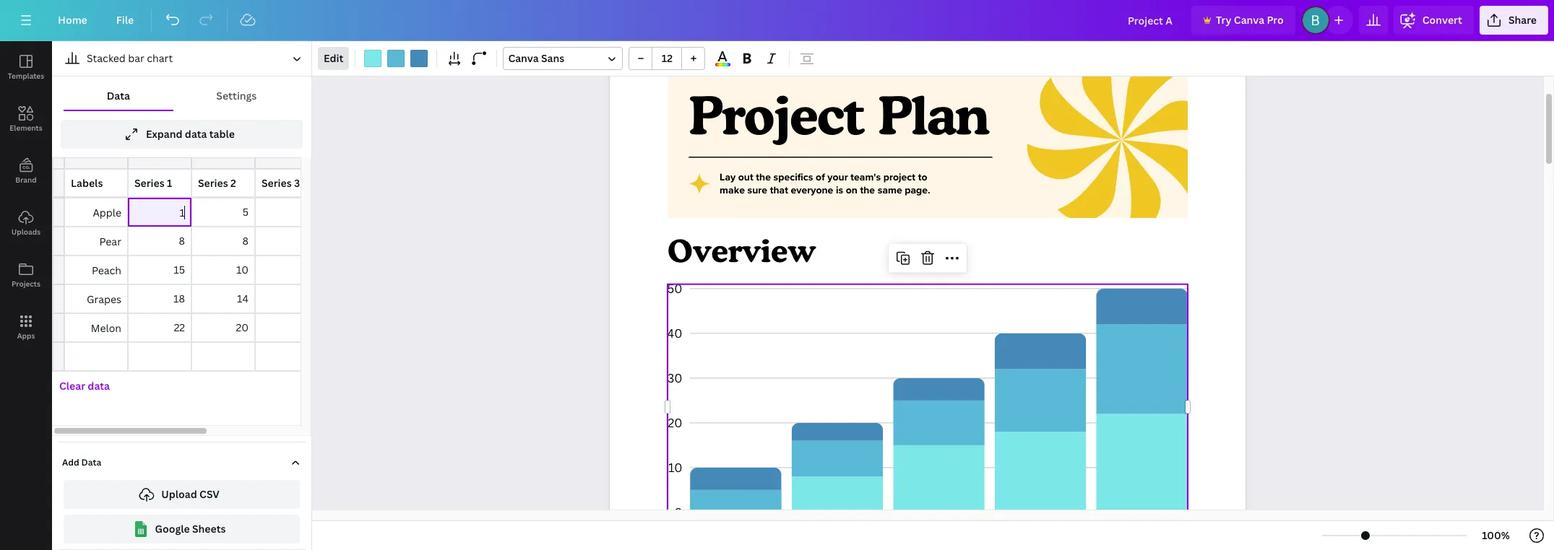 Task type: describe. For each thing, give the bounding box(es) containing it.
stacked bar chart
[[87, 51, 173, 65]]

specifics
[[774, 171, 813, 184]]

google
[[155, 523, 190, 536]]

canva sans button
[[503, 47, 623, 70]]

100% button
[[1473, 525, 1520, 548]]

projects button
[[0, 249, 52, 301]]

bar
[[128, 51, 144, 65]]

sheets
[[192, 523, 226, 536]]

csv
[[200, 488, 220, 502]]

color range image
[[715, 63, 731, 66]]

of
[[816, 171, 825, 184]]

stacked
[[87, 51, 126, 65]]

share
[[1509, 13, 1537, 27]]

#6ce5e8 image
[[365, 50, 382, 67]]

settings button
[[173, 82, 300, 110]]

data inside dropdown button
[[81, 457, 101, 469]]

expand
[[146, 127, 183, 141]]

#41b8d5 image
[[388, 50, 405, 67]]

home
[[58, 13, 87, 27]]

your
[[828, 171, 848, 184]]

100%
[[1483, 529, 1511, 543]]

templates button
[[0, 41, 52, 93]]

clear data button
[[52, 372, 117, 401]]

Select chart type button
[[58, 47, 306, 70]]

upload csv
[[161, 488, 220, 502]]

clear data
[[59, 379, 110, 393]]

out
[[739, 171, 754, 184]]

add data
[[62, 457, 101, 469]]

projects
[[12, 279, 40, 289]]

1 horizontal spatial the
[[860, 184, 875, 197]]

expand data table button
[[61, 120, 303, 149]]

team's
[[851, 171, 881, 184]]

clear
[[59, 379, 85, 393]]

file button
[[105, 6, 145, 35]]

upload csv button
[[64, 481, 300, 510]]

upload
[[161, 488, 197, 502]]

convert
[[1423, 13, 1463, 27]]

expand data table
[[146, 127, 235, 141]]

Design title text field
[[1117, 6, 1186, 35]]

side panel tab list
[[0, 41, 52, 353]]

same
[[878, 184, 903, 197]]

project
[[884, 171, 916, 184]]

elements button
[[0, 93, 52, 145]]

none text field containing project plan
[[610, 4, 1246, 551]]

plan
[[879, 83, 989, 147]]

google sheets button
[[64, 515, 300, 544]]

home link
[[46, 6, 99, 35]]

on
[[846, 184, 858, 197]]

project plan
[[689, 83, 989, 147]]

lay out the specifics of your team's project to
[[720, 171, 928, 184]]

try canva pro
[[1216, 13, 1284, 27]]

canva inside button
[[1234, 13, 1265, 27]]



Task type: locate. For each thing, give the bounding box(es) containing it.
data
[[107, 89, 130, 103], [81, 457, 101, 469]]

google sheets
[[155, 523, 226, 536]]

the up "sure"
[[756, 171, 771, 184]]

try
[[1216, 13, 1232, 27]]

color group
[[362, 47, 431, 70]]

canva sans
[[508, 51, 565, 65]]

0 vertical spatial data
[[185, 127, 207, 141]]

convert button
[[1394, 6, 1474, 35]]

chart
[[147, 51, 173, 65]]

elements
[[10, 123, 42, 133]]

lay
[[720, 171, 736, 184]]

share button
[[1480, 6, 1549, 35]]

0 horizontal spatial the
[[756, 171, 771, 184]]

make
[[720, 184, 745, 197]]

uploads
[[11, 227, 41, 237]]

canva
[[1234, 13, 1265, 27], [508, 51, 539, 65]]

Edit value text field
[[64, 169, 128, 198], [128, 169, 192, 198], [192, 169, 255, 198], [255, 169, 319, 198], [128, 198, 192, 227], [192, 198, 255, 227], [64, 256, 128, 285], [128, 256, 192, 285], [192, 256, 255, 285], [64, 285, 128, 314], [64, 314, 128, 343], [128, 314, 192, 343], [192, 314, 255, 343], [255, 314, 319, 343], [255, 343, 319, 372]]

data for expand
[[185, 127, 207, 141]]

file
[[116, 13, 134, 27]]

to
[[918, 171, 928, 184]]

0 vertical spatial data
[[107, 89, 130, 103]]

templates
[[8, 71, 44, 81]]

– – number field
[[657, 51, 678, 65]]

data button
[[64, 82, 173, 110]]

is
[[836, 184, 844, 197]]

the
[[756, 171, 771, 184], [860, 184, 875, 197]]

that
[[770, 184, 788, 197]]

data right clear
[[88, 379, 110, 393]]

0 vertical spatial canva
[[1234, 13, 1265, 27]]

0 horizontal spatial data
[[81, 457, 101, 469]]

data left "table"
[[185, 127, 207, 141]]

1 horizontal spatial data
[[107, 89, 130, 103]]

main menu bar
[[0, 0, 1555, 41]]

data for clear
[[88, 379, 110, 393]]

1 horizontal spatial data
[[185, 127, 207, 141]]

the down team's
[[860, 184, 875, 197]]

uploads button
[[0, 197, 52, 249]]

make sure that everyone is on the same page.
[[720, 184, 931, 197]]

data down stacked bar chart
[[107, 89, 130, 103]]

1 vertical spatial canva
[[508, 51, 539, 65]]

pro
[[1267, 13, 1284, 27]]

canva right try
[[1234, 13, 1265, 27]]

settings
[[216, 89, 257, 103]]

apps
[[17, 331, 35, 341]]

canva left sans
[[508, 51, 539, 65]]

overview
[[668, 232, 816, 270]]

edit button
[[318, 47, 349, 70]]

edit
[[324, 51, 344, 65]]

1 vertical spatial data
[[88, 379, 110, 393]]

data right add
[[81, 457, 101, 469]]

apps button
[[0, 301, 52, 353]]

1 horizontal spatial canva
[[1234, 13, 1265, 27]]

1 vertical spatial data
[[81, 457, 101, 469]]

project
[[689, 83, 864, 147]]

brand
[[15, 175, 37, 185]]

None text field
[[610, 4, 1246, 551]]

brand button
[[0, 145, 52, 197]]

try canva pro button
[[1192, 6, 1296, 35]]

Edit value text field
[[64, 198, 128, 227], [255, 198, 319, 227], [64, 227, 128, 256], [128, 227, 192, 256], [192, 227, 255, 256], [255, 227, 319, 256], [255, 256, 319, 285], [128, 285, 192, 314], [192, 285, 255, 314], [255, 285, 319, 314], [64, 343, 128, 372], [128, 343, 192, 372], [192, 343, 255, 372]]

#2d8bba image
[[411, 50, 428, 67]]

canva inside dropdown button
[[508, 51, 539, 65]]

0 horizontal spatial canva
[[508, 51, 539, 65]]

0 horizontal spatial data
[[88, 379, 110, 393]]

everyone
[[791, 184, 834, 197]]

sure
[[748, 184, 768, 197]]

data inside "button"
[[107, 89, 130, 103]]

add
[[62, 457, 79, 469]]

group
[[629, 47, 706, 70]]

data
[[185, 127, 207, 141], [88, 379, 110, 393]]

table
[[209, 127, 235, 141]]

page.
[[905, 184, 931, 197]]

sans
[[541, 51, 565, 65]]

add data button
[[58, 449, 306, 478]]



Task type: vqa. For each thing, say whether or not it's contained in the screenshot.
leftmost in
no



